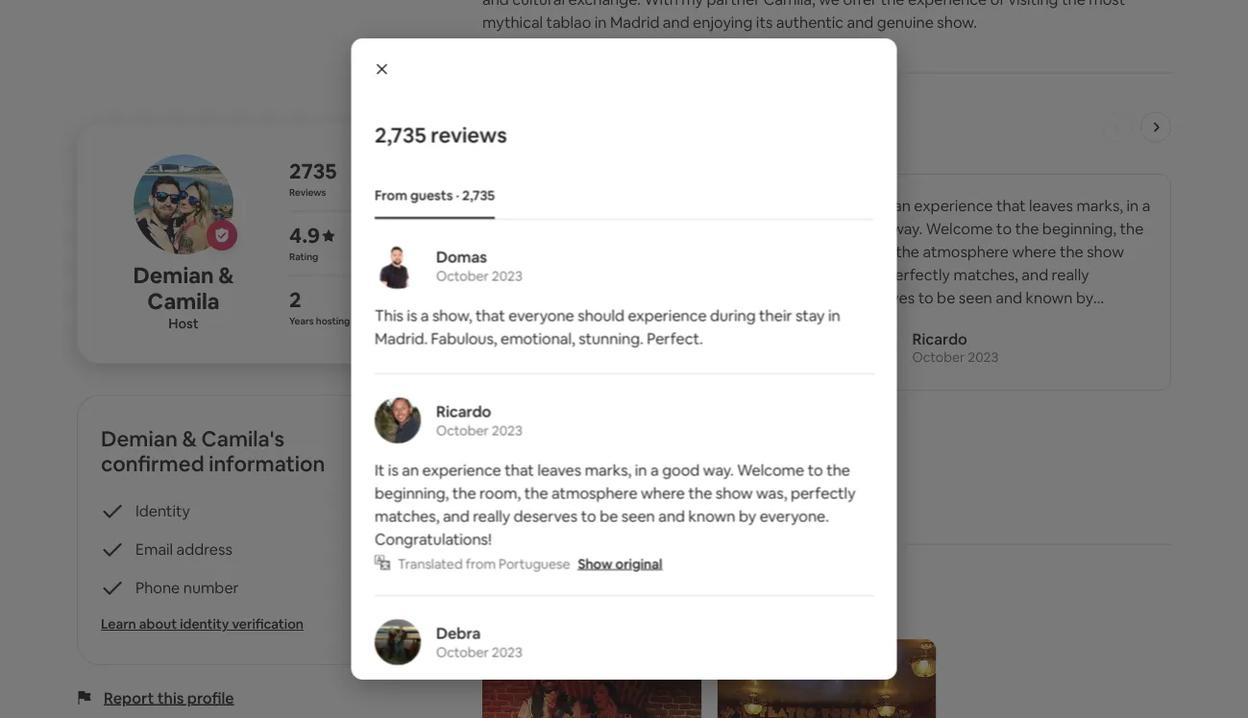 Task type: describe. For each thing, give the bounding box(es) containing it.
known for "…it is an experience that leaves marks, in a good way. welcome to the beginning, the room, the atmosphere where the show was, perfectly matches, and really deserves to be seen and known by everyone. congratulations!… ricardo october 2023
[[1026, 287, 1073, 307]]

deserves for congratulations!
[[513, 507, 577, 527]]

everyone for perfect.…
[[650, 195, 716, 215]]

everyone for perfect.
[[508, 306, 574, 326]]

madrid. for this is a show, that everyone should experience during their stay in madrid. fabulous, emotional, stunning. perfect.
[[374, 329, 427, 349]]

2023 for debra user profile image
[[491, 644, 522, 661]]

marks, for congratulations!…
[[1077, 195, 1123, 215]]

stunning. for perfect.…
[[650, 241, 715, 261]]

report
[[104, 689, 154, 708]]

phone
[[136, 578, 180, 598]]

debra october 2023
[[436, 624, 522, 661]]

that for it
[[504, 461, 534, 480]]

& for experiences
[[564, 582, 578, 610]]

known for it is an experience that leaves marks, in a good way. welcome to the beginning, the room, the atmosphere where the show was, perfectly matches, and really deserves to be seen and known by everyone. congratulations!
[[688, 507, 735, 527]]

atmosphere for congratulations!…
[[923, 241, 1009, 261]]

camila's for experiences
[[583, 582, 666, 610]]

stay for "…this is a show, that everyone should experience during their stay in madrid. fabulous, emotional, stunning. perfect.…
[[670, 218, 700, 238]]

portuguese
[[498, 555, 570, 573]]

a inside the "…this is a show, that everyone should experience during their stay in madrid. fabulous, emotional, stunning. perfect.…
[[563, 195, 571, 215]]

"…this
[[503, 195, 545, 215]]

"…it is an experience that leaves marks, in a good way. welcome to the beginning, the room, the atmosphere where the show was, perfectly matches, and really deserves to be seen and known by everyone. congratulations!… ricardo october 2023
[[851, 195, 1151, 366]]

0 horizontal spatial domas user profile image
[[374, 243, 420, 289]]

show inside button
[[505, 427, 545, 446]]

number
[[183, 578, 239, 598]]

perfect.
[[646, 329, 703, 349]]

is for "…it
[[880, 195, 890, 215]]

october for ricardo user profile icon
[[436, 422, 488, 439]]

2 years hosting
[[289, 286, 350, 328]]

camila's for reviews
[[583, 113, 666, 141]]

domas october 2023 for domas user profile icon to the right
[[564, 329, 650, 366]]

that for "…this
[[618, 195, 647, 215]]

beginning, for it is an experience that leaves marks, in a good way. welcome to the beginning, the room, the atmosphere where the show was, perfectly matches, and really deserves to be seen and known by everyone. congratulations!
[[374, 484, 449, 504]]

identity
[[136, 501, 190, 521]]

show, for this
[[432, 306, 472, 326]]

1 horizontal spatial show original button
[[722, 491, 794, 506]]

& for reviews
[[564, 113, 578, 141]]

info
[[515, 491, 535, 505]]

seen for congratulations!…
[[959, 287, 992, 307]]

ricardo user profile image
[[374, 398, 420, 444]]

phone number
[[136, 578, 239, 598]]

show inside 2,735 reviews dialog
[[578, 555, 612, 573]]

experience inside this is a show, that everyone should experience during their stay in madrid. fabulous, emotional, stunning. perfect.
[[627, 306, 706, 326]]

some
[[482, 491, 513, 505]]

translated
[[397, 555, 462, 573]]

good for it is an experience that leaves marks, in a good way. welcome to the beginning, the room, the atmosphere where the show was, perfectly matches, and really deserves to be seen and known by everyone. congratulations!
[[662, 461, 699, 480]]

matches, for congratulations!
[[374, 507, 439, 527]]

verification
[[232, 616, 304, 633]]

from
[[465, 555, 495, 573]]

2735 reviews
[[289, 158, 337, 199]]

in inside "…it is an experience that leaves marks, in a good way. welcome to the beginning, the room, the atmosphere where the show was, perfectly matches, and really deserves to be seen and known by everyone. congratulations!… ricardo october 2023
[[1127, 195, 1139, 215]]

good for "…it is an experience that leaves marks, in a good way. welcome to the beginning, the room, the atmosphere where the show was, perfectly matches, and really deserves to be seen and known by everyone. congratulations!… ricardo october 2023
[[851, 218, 889, 238]]

& for confirmed
[[182, 425, 197, 453]]

october for domas user profile image to the left
[[436, 267, 488, 284]]

translated.
[[662, 491, 719, 505]]

camila's
[[201, 425, 284, 453]]

welcome for it is an experience that leaves marks, in a good way. welcome to the beginning, the room, the atmosphere where the show was, perfectly matches, and really deserves to be seen and known by everyone. congratulations!
[[737, 461, 804, 480]]

show for "…it is an experience that leaves marks, in a good way. welcome to the beginning, the room, the atmosphere where the show was, perfectly matches, and really deserves to be seen and known by everyone. congratulations!… ricardo october 2023
[[1087, 241, 1124, 261]]

4.9
[[289, 222, 320, 249]]

was, for it is an experience that leaves marks, in a good way. welcome to the beginning, the room, the atmosphere where the show was, perfectly matches, and really deserves to be seen and known by everyone. congratulations!
[[756, 484, 787, 504]]

this
[[374, 306, 403, 326]]

it
[[374, 461, 384, 480]]

about
[[139, 616, 177, 633]]

ricardo user profile image
[[374, 398, 420, 444]]

demian for demian & camila's experiences
[[482, 582, 559, 610]]

report this profile button
[[104, 689, 234, 708]]

an for "…it
[[894, 195, 911, 215]]

& for host
[[218, 261, 234, 289]]

deserves for congratulations!…
[[851, 287, 915, 307]]

leaves for congratulations!
[[537, 461, 581, 480]]

demian for demian & camila host
[[133, 261, 214, 289]]

fabulous, for "…this
[[503, 241, 569, 261]]

identity
[[180, 616, 229, 633]]

0 vertical spatial 2,735
[[374, 122, 426, 149]]

where for congratulations!
[[641, 484, 685, 504]]

learn about identity verification button
[[101, 615, 382, 634]]

email address
[[136, 540, 232, 559]]

by for it is an experience that leaves marks, in a good way. welcome to the beginning, the room, the atmosphere where the show was, perfectly matches, and really deserves to be seen and known by everyone. congratulations!
[[739, 507, 756, 527]]

everyone. for "…it is an experience that leaves marks, in a good way. welcome to the beginning, the room, the atmosphere where the show was, perfectly matches, and really deserves to be seen and known by everyone. congratulations!… ricardo october 2023
[[851, 310, 920, 330]]

this
[[157, 689, 184, 708]]

1 horizontal spatial 2,735
[[462, 186, 495, 204]]

2023 for domas user profile icon to the right
[[620, 348, 650, 366]]

learn about identity verification
[[101, 616, 304, 633]]

way. for it is an experience that leaves marks, in a good way. welcome to the beginning, the room, the atmosphere where the show was, perfectly matches, and really deserves to be seen and known by everyone. congratulations!
[[703, 461, 734, 480]]

during for perfect.
[[710, 306, 755, 326]]

in inside the "…this is a show, that everyone should experience during their stay in madrid. fabulous, emotional, stunning. perfect.…
[[703, 218, 715, 238]]

marks, for congratulations!
[[584, 461, 631, 480]]

a inside this is a show, that everyone should experience during their stay in madrid. fabulous, emotional, stunning. perfect.
[[420, 306, 429, 326]]

debra user profile image
[[374, 620, 420, 666]]

guests
[[410, 186, 453, 204]]

1 vertical spatial domas user profile image
[[503, 324, 549, 370]]

from
[[374, 186, 407, 204]]

be for congratulations!…
[[937, 287, 956, 307]]

leaves for congratulations!…
[[1029, 195, 1073, 215]]

report this profile
[[104, 689, 234, 708]]

demian & camila's reviews
[[482, 113, 747, 141]]

2,735 reviews
[[374, 122, 507, 149]]

show for it is an experience that leaves marks, in a good way. welcome to the beginning, the room, the atmosphere where the show was, perfectly matches, and really deserves to be seen and known by everyone. congratulations!
[[715, 484, 753, 504]]

their for perfect.…
[[634, 218, 667, 238]]

information
[[209, 450, 325, 478]]

it is an experience that leaves marks, in a good way. welcome to the beginning, the room, the atmosphere where the show was, perfectly matches, and really deserves to be seen and known by everyone. congratulations!
[[374, 461, 855, 550]]

camila
[[147, 287, 220, 315]]

confirmed
[[101, 450, 204, 478]]

should for perfect.
[[577, 306, 624, 326]]

reviews inside button
[[590, 427, 645, 446]]

has
[[538, 491, 556, 505]]

fabulous, for this
[[431, 329, 497, 349]]

matches, for congratulations!…
[[954, 264, 1019, 284]]

tab panel inside 2,735 reviews dialog
[[374, 243, 874, 719]]

rating
[[289, 251, 318, 263]]

from guests · 2,735
[[374, 186, 495, 204]]

an for it
[[401, 461, 419, 480]]

more
[[548, 427, 587, 446]]

is for "…this
[[549, 195, 559, 215]]

really for congratulations!…
[[1052, 264, 1089, 284]]



Task type: locate. For each thing, give the bounding box(es) containing it.
was, right translated.
[[756, 484, 787, 504]]

seen for congratulations!
[[621, 507, 655, 527]]

experiences
[[670, 582, 792, 610]]

everyone.
[[851, 310, 920, 330], [759, 507, 829, 527]]

0 horizontal spatial domas october 2023
[[436, 247, 522, 284]]

experience
[[914, 195, 993, 215], [503, 218, 582, 238], [627, 306, 706, 326], [422, 461, 501, 480]]

1 vertical spatial emotional,
[[500, 329, 575, 349]]

2 horizontal spatial reviews
[[670, 113, 747, 141]]

2 camila's from the top
[[583, 582, 666, 610]]

1 vertical spatial seen
[[621, 507, 655, 527]]

1 vertical spatial domas user profile image
[[503, 324, 549, 370]]

0 horizontal spatial really
[[472, 507, 510, 527]]

was, inside it is an experience that leaves marks, in a good way. welcome to the beginning, the room, the atmosphere where the show was, perfectly matches, and really deserves to be seen and known by everyone. congratulations!
[[756, 484, 787, 504]]

address
[[176, 540, 232, 559]]

hosting
[[316, 315, 350, 328]]

everyone. for it is an experience that leaves marks, in a good way. welcome to the beginning, the room, the atmosphere where the show was, perfectly matches, and really deserves to be seen and known by everyone. congratulations!
[[759, 507, 829, 527]]

1 horizontal spatial their
[[759, 306, 792, 326]]

to
[[997, 218, 1012, 238], [918, 287, 934, 307], [807, 461, 823, 480], [581, 507, 596, 527]]

2735
[[289, 158, 337, 185]]

october inside ricardo october 2023
[[436, 422, 488, 439]]

matches, inside "…it is an experience that leaves marks, in a good way. welcome to the beginning, the room, the atmosphere where the show was, perfectly matches, and really deserves to be seen and known by everyone. congratulations!… ricardo october 2023
[[954, 264, 1019, 284]]

show
[[1087, 241, 1124, 261], [715, 484, 753, 504]]

fabulous, inside the "…this is a show, that everyone should experience during their stay in madrid. fabulous, emotional, stunning. perfect.…
[[503, 241, 569, 261]]

0 horizontal spatial their
[[634, 218, 667, 238]]

2023 for ricardo user profile image
[[491, 422, 522, 439]]

room, inside it is an experience that leaves marks, in a good way. welcome to the beginning, the room, the atmosphere where the show was, perfectly matches, and really deserves to be seen and known by everyone. congratulations!
[[479, 484, 521, 504]]

way. inside "…it is an experience that leaves marks, in a good way. welcome to the beginning, the room, the atmosphere where the show was, perfectly matches, and really deserves to be seen and known by everyone. congratulations!… ricardo october 2023
[[892, 218, 923, 238]]

a inside it is an experience that leaves marks, in a good way. welcome to the beginning, the room, the atmosphere where the show was, perfectly matches, and really deserves to be seen and known by everyone. congratulations!
[[650, 461, 658, 480]]

domas inside tab panel
[[436, 247, 487, 267]]

an
[[894, 195, 911, 215], [401, 461, 419, 480]]

way.
[[892, 218, 923, 238], [703, 461, 734, 480]]

show left the more at the left of page
[[505, 427, 545, 446]]

host
[[168, 315, 199, 332]]

welcome for "…it is an experience that leaves marks, in a good way. welcome to the beginning, the room, the atmosphere where the show was, perfectly matches, and really deserves to be seen and known by everyone. congratulations!… ricardo october 2023
[[926, 218, 993, 238]]

show, inside the "…this is a show, that everyone should experience during their stay in madrid. fabulous, emotional, stunning. perfect.…
[[574, 195, 614, 215]]

experience inside the "…this is a show, that everyone should experience during their stay in madrid. fabulous, emotional, stunning. perfect.…
[[503, 218, 582, 238]]

beginning, inside "…it is an experience that leaves marks, in a good way. welcome to the beginning, the room, the atmosphere where the show was, perfectly matches, and really deserves to be seen and known by everyone. congratulations!… ricardo october 2023
[[1043, 218, 1117, 238]]

october for bottommost domas user profile image
[[564, 348, 617, 366]]

2023 inside "…it is an experience that leaves marks, in a good way. welcome to the beginning, the room, the atmosphere where the show was, perfectly matches, and really deserves to be seen and known by everyone. congratulations!… ricardo october 2023
[[968, 348, 999, 366]]

0 vertical spatial leaves
[[1029, 195, 1073, 215]]

this is a show, that everyone should experience during their stay in madrid. fabulous, emotional, stunning. perfect.
[[374, 306, 840, 349]]

0 vertical spatial beginning,
[[1043, 218, 1117, 238]]

leaves inside "…it is an experience that leaves marks, in a good way. welcome to the beginning, the room, the atmosphere where the show was, perfectly matches, and really deserves to be seen and known by everyone. congratulations!… ricardo october 2023
[[1029, 195, 1073, 215]]

camila's
[[583, 113, 666, 141], [583, 582, 666, 610]]

0 vertical spatial deserves
[[851, 287, 915, 307]]

is right "…it
[[880, 195, 890, 215]]

good
[[851, 218, 889, 238], [662, 461, 699, 480]]

that inside the "…this is a show, that everyone should experience during their stay in madrid. fabulous, emotional, stunning. perfect.…
[[618, 195, 647, 215]]

0 vertical spatial original
[[754, 491, 794, 505]]

demian inside demian & camila's confirmed information
[[101, 425, 178, 453]]

domas
[[436, 247, 487, 267], [564, 329, 615, 348]]

is inside it is an experience that leaves marks, in a good way. welcome to the beginning, the room, the atmosphere where the show was, perfectly matches, and really deserves to be seen and known by everyone. congratulations!
[[388, 461, 398, 480]]

0 horizontal spatial stunning.
[[578, 329, 643, 349]]

ricardo inside "…it is an experience that leaves marks, in a good way. welcome to the beginning, the room, the atmosphere where the show was, perfectly matches, and really deserves to be seen and known by everyone. congratulations!… ricardo october 2023
[[912, 329, 968, 348]]

deserves down "…it
[[851, 287, 915, 307]]

0 vertical spatial matches,
[[954, 264, 1019, 284]]

1 vertical spatial welcome
[[737, 461, 804, 480]]

1 vertical spatial everyone
[[508, 306, 574, 326]]

an right it
[[401, 461, 419, 480]]

1 horizontal spatial welcome
[[926, 218, 993, 238]]

domas for top domas user profile icon
[[436, 247, 487, 267]]

0 vertical spatial should
[[720, 195, 766, 215]]

demian & camila's confirmed information
[[101, 425, 325, 478]]

domas left perfect.
[[564, 329, 615, 348]]

email
[[136, 540, 173, 559]]

should for perfect.…
[[720, 195, 766, 215]]

atmosphere inside it is an experience that leaves marks, in a good way. welcome to the beginning, the room, the atmosphere where the show was, perfectly matches, and really deserves to be seen and known by everyone. congratulations!
[[551, 484, 637, 504]]

experience down "…this
[[503, 218, 582, 238]]

0 horizontal spatial 2,735
[[374, 122, 426, 149]]

1 vertical spatial beginning,
[[374, 484, 449, 504]]

0 horizontal spatial way.
[[703, 461, 734, 480]]

during for perfect.…
[[585, 218, 631, 238]]

known up "congratulations!…"
[[1026, 287, 1073, 307]]

good down "…it
[[851, 218, 889, 238]]

0 vertical spatial domas october 2023
[[436, 247, 522, 284]]

domas october 2023 inside tab panel
[[436, 247, 522, 284]]

1 camila's from the top
[[583, 113, 666, 141]]

0 vertical spatial show
[[1087, 241, 1124, 261]]

during inside this is a show, that everyone should experience during their stay in madrid. fabulous, emotional, stunning. perfect.
[[710, 306, 755, 326]]

1 horizontal spatial known
[[1026, 287, 1073, 307]]

0 vertical spatial stay
[[670, 218, 700, 238]]

stay for this is a show, that everyone should experience during their stay in madrid. fabulous, emotional, stunning. perfect.
[[795, 306, 825, 326]]

1 vertical spatial their
[[759, 306, 792, 326]]

2,735 up the from
[[374, 122, 426, 149]]

0 horizontal spatial show
[[715, 484, 753, 504]]

is right it
[[388, 461, 398, 480]]

matches, inside it is an experience that leaves marks, in a good way. welcome to the beginning, the room, the atmosphere where the show was, perfectly matches, and really deserves to be seen and known by everyone. congratulations!
[[374, 507, 439, 527]]

good up translated.
[[662, 461, 699, 480]]

original inside 2,735 reviews dialog
[[615, 555, 662, 573]]

deserves inside "…it is an experience that leaves marks, in a good way. welcome to the beginning, the room, the atmosphere where the show was, perfectly matches, and really deserves to be seen and known by everyone. congratulations!… ricardo october 2023
[[851, 287, 915, 307]]

reviews
[[289, 186, 326, 199]]

domas user profile image up this
[[374, 243, 420, 289]]

seen
[[959, 287, 992, 307], [621, 507, 655, 527]]

0 vertical spatial fabulous,
[[503, 241, 569, 261]]

in
[[1127, 195, 1139, 215], [703, 218, 715, 238], [828, 306, 840, 326], [635, 461, 647, 480]]

1 horizontal spatial domas october 2023
[[564, 329, 650, 366]]

0 horizontal spatial everyone
[[508, 306, 574, 326]]

marks, inside "…it is an experience that leaves marks, in a good way. welcome to the beginning, the room, the atmosphere where the show was, perfectly matches, and really deserves to be seen and known by everyone. congratulations!… ricardo october 2023
[[1077, 195, 1123, 215]]

where up "congratulations!…"
[[1012, 241, 1056, 261]]

stunning. inside this is a show, that everyone should experience during their stay in madrid. fabulous, emotional, stunning. perfect.
[[578, 329, 643, 349]]

0 vertical spatial domas user profile image
[[374, 243, 420, 289]]

demian down the 'translated from portuguese show original'
[[482, 582, 559, 610]]

congratulations!…
[[924, 310, 1052, 330]]

1 vertical spatial matches,
[[374, 507, 439, 527]]

demian
[[482, 113, 559, 141], [133, 261, 214, 289], [101, 425, 178, 453], [482, 582, 559, 610]]

0 horizontal spatial room,
[[479, 484, 521, 504]]

show, right this
[[432, 306, 472, 326]]

0 horizontal spatial fabulous,
[[431, 329, 497, 349]]

0 horizontal spatial beginning,
[[374, 484, 449, 504]]

that for this
[[475, 306, 505, 326]]

0 horizontal spatial where
[[641, 484, 685, 504]]

an inside it is an experience that leaves marks, in a good way. welcome to the beginning, the room, the atmosphere where the show was, perfectly matches, and really deserves to be seen and known by everyone. congratulations!
[[401, 461, 419, 480]]

2 horizontal spatial show
[[722, 491, 751, 505]]

should inside the "…this is a show, that everyone should experience during their stay in madrid. fabulous, emotional, stunning. perfect.…
[[720, 195, 766, 215]]

a
[[563, 195, 571, 215], [1142, 195, 1151, 215], [420, 306, 429, 326], [650, 461, 658, 480]]

2
[[289, 286, 301, 314]]

1 horizontal spatial everyone.
[[851, 310, 920, 330]]

1 horizontal spatial an
[[894, 195, 911, 215]]

deserves inside it is an experience that leaves marks, in a good way. welcome to the beginning, the room, the atmosphere where the show was, perfectly matches, and really deserves to be seen and known by everyone. congratulations!
[[513, 507, 577, 527]]

really
[[1052, 264, 1089, 284], [472, 507, 510, 527]]

is for this
[[406, 306, 417, 326]]

2023 inside ricardo october 2023
[[491, 422, 522, 439]]

is inside this is a show, that everyone should experience during their stay in madrid. fabulous, emotional, stunning. perfect.
[[406, 306, 417, 326]]

1 horizontal spatial should
[[720, 195, 766, 215]]

was, down "…it
[[851, 264, 882, 284]]

known inside it is an experience that leaves marks, in a good way. welcome to the beginning, the room, the atmosphere where the show was, perfectly matches, and really deserves to be seen and known by everyone. congratulations!
[[688, 507, 735, 527]]

domas october 2023 for top domas user profile icon
[[436, 247, 522, 284]]

room, left has
[[479, 484, 521, 504]]

really inside it is an experience that leaves marks, in a good way. welcome to the beginning, the room, the atmosphere where the show was, perfectly matches, and really deserves to be seen and known by everyone. congratulations!
[[472, 507, 510, 527]]

0 vertical spatial seen
[[959, 287, 992, 307]]

1 horizontal spatial marks,
[[1077, 195, 1123, 215]]

0 horizontal spatial reviews
[[430, 122, 507, 149]]

really inside "…it is an experience that leaves marks, in a good way. welcome to the beginning, the room, the atmosphere where the show was, perfectly matches, and really deserves to be seen and known by everyone. congratulations!… ricardo october 2023
[[1052, 264, 1089, 284]]

room, for congratulations!…
[[851, 241, 892, 261]]

welcome
[[926, 218, 993, 238], [737, 461, 804, 480]]

good inside it is an experience that leaves marks, in a good way. welcome to the beginning, the room, the atmosphere where the show was, perfectly matches, and really deserves to be seen and known by everyone. congratulations!
[[662, 461, 699, 480]]

show original button up demian & camila's experiences
[[578, 555, 662, 573]]

original
[[754, 491, 794, 505], [615, 555, 662, 573]]

beginning,
[[1043, 218, 1117, 238], [374, 484, 449, 504]]

way. for "…it is an experience that leaves marks, in a good way. welcome to the beginning, the room, the atmosphere where the show was, perfectly matches, and really deserves to be seen and known by everyone. congratulations!… ricardo october 2023
[[892, 218, 923, 238]]

congratulations!
[[374, 530, 491, 550]]

madrid. down this
[[374, 329, 427, 349]]

0 horizontal spatial welcome
[[737, 461, 804, 480]]

way. inside it is an experience that leaves marks, in a good way. welcome to the beginning, the room, the atmosphere where the show was, perfectly matches, and really deserves to be seen and known by everyone. congratulations!
[[703, 461, 734, 480]]

demian up "…this
[[482, 113, 559, 141]]

0 vertical spatial room,
[[851, 241, 892, 261]]

verified host image
[[214, 228, 230, 243]]

stay
[[670, 218, 700, 238], [795, 306, 825, 326]]

1 vertical spatial be
[[599, 507, 618, 527]]

show up demian & camila's experiences
[[578, 555, 612, 573]]

experience right "…it
[[914, 195, 993, 215]]

madrid. up perfect.…
[[719, 218, 772, 238]]

demian & camila host
[[133, 261, 234, 332]]

& inside demian & camila's confirmed information
[[182, 425, 197, 453]]

1 vertical spatial during
[[710, 306, 755, 326]]

demian up the identity
[[101, 425, 178, 453]]

1 horizontal spatial by
[[1076, 287, 1094, 307]]

0 vertical spatial emotional,
[[572, 241, 647, 261]]

fabulous,
[[503, 241, 569, 261], [431, 329, 497, 349]]

1 horizontal spatial fabulous,
[[503, 241, 569, 261]]

show, for "…this
[[574, 195, 614, 215]]

and
[[1022, 264, 1049, 284], [996, 287, 1023, 307], [442, 507, 469, 527], [658, 507, 685, 527]]

show inside it is an experience that leaves marks, in a good way. welcome to the beginning, the room, the atmosphere where the show was, perfectly matches, and really deserves to be seen and known by everyone. congratulations!
[[715, 484, 753, 504]]

october for debra user profile icon
[[436, 644, 488, 661]]

where for congratulations!…
[[1012, 241, 1056, 261]]

0 vertical spatial everyone
[[650, 195, 716, 215]]

perfectly inside "…it is an experience that leaves marks, in a good way. welcome to the beginning, the room, the atmosphere where the show was, perfectly matches, and really deserves to be seen and known by everyone. congratulations!… ricardo october 2023
[[885, 264, 950, 284]]

perfectly
[[885, 264, 950, 284], [790, 484, 855, 504]]

should inside this is a show, that everyone should experience during their stay in madrid. fabulous, emotional, stunning. perfect.
[[577, 306, 624, 326]]

ricardo inside ricardo october 2023
[[436, 402, 491, 422]]

october down · on the top left
[[436, 267, 488, 284]]

0 horizontal spatial by
[[739, 507, 756, 527]]

atmosphere inside "…it is an experience that leaves marks, in a good way. welcome to the beginning, the room, the atmosphere where the show was, perfectly matches, and really deserves to be seen and known by everyone. congratulations!… ricardo october 2023
[[923, 241, 1009, 261]]

perfectly inside it is an experience that leaves marks, in a good way. welcome to the beginning, the room, the atmosphere where the show was, perfectly matches, and really deserves to be seen and known by everyone. congratulations!
[[790, 484, 855, 504]]

everyone. inside it is an experience that leaves marks, in a good way. welcome to the beginning, the room, the atmosphere where the show was, perfectly matches, and really deserves to be seen and known by everyone. congratulations!
[[759, 507, 829, 527]]

room, for congratulations!
[[479, 484, 521, 504]]

madrid. inside this is a show, that everyone should experience during their stay in madrid. fabulous, emotional, stunning. perfect.
[[374, 329, 427, 349]]

by for "…it is an experience that leaves marks, in a good way. welcome to the beginning, the room, the atmosphere where the show was, perfectly matches, and really deserves to be seen and known by everyone. congratulations!… ricardo october 2023
[[1076, 287, 1094, 307]]

demian for demian & camila's reviews
[[482, 113, 559, 141]]

madrid. for "…this is a show, that everyone should experience during their stay in madrid. fabulous, emotional, stunning. perfect.…
[[719, 218, 772, 238]]

1 vertical spatial domas october 2023
[[564, 329, 650, 366]]

known
[[1026, 287, 1073, 307], [688, 507, 735, 527]]

during
[[585, 218, 631, 238], [710, 306, 755, 326]]

show more reviews
[[505, 427, 645, 446]]

1 horizontal spatial way.
[[892, 218, 923, 238]]

0 horizontal spatial good
[[662, 461, 699, 480]]

matches, up "congratulations!…"
[[954, 264, 1019, 284]]

stay inside this is a show, that everyone should experience during their stay in madrid. fabulous, emotional, stunning. perfect.
[[795, 306, 825, 326]]

1 horizontal spatial everyone
[[650, 195, 716, 215]]

0 vertical spatial be
[[937, 287, 956, 307]]

tab panel
[[374, 243, 874, 719]]

1 horizontal spatial where
[[1012, 241, 1056, 261]]

1 horizontal spatial perfectly
[[885, 264, 950, 284]]

seen inside "…it is an experience that leaves marks, in a good way. welcome to the beginning, the room, the atmosphere where the show was, perfectly matches, and really deserves to be seen and known by everyone. congratulations!… ricardo october 2023
[[959, 287, 992, 307]]

emotional, for this
[[500, 329, 575, 349]]

0 vertical spatial known
[[1026, 287, 1073, 307]]

2023
[[491, 267, 522, 284], [620, 348, 650, 366], [968, 348, 999, 366], [491, 422, 522, 439], [491, 644, 522, 661]]

atmosphere for congratulations!
[[551, 484, 637, 504]]

1 vertical spatial show
[[715, 484, 753, 504]]

2,735 reviews dialog
[[351, 38, 897, 719]]

room, down "…it
[[851, 241, 892, 261]]

was, for "…it is an experience that leaves marks, in a good way. welcome to the beginning, the room, the atmosphere where the show was, perfectly matches, and really deserves to be seen and known by everyone. congratulations!… ricardo october 2023
[[851, 264, 882, 284]]

show
[[505, 427, 545, 446], [722, 491, 751, 505], [578, 555, 612, 573]]

1 horizontal spatial original
[[754, 491, 794, 505]]

0 vertical spatial was,
[[851, 264, 882, 284]]

is right this
[[406, 306, 417, 326]]

0 vertical spatial their
[[634, 218, 667, 238]]

1 vertical spatial madrid.
[[374, 329, 427, 349]]

tab panel containing domas
[[374, 243, 874, 719]]

everyone inside this is a show, that everyone should experience during their stay in madrid. fabulous, emotional, stunning. perfect.
[[508, 306, 574, 326]]

show,
[[574, 195, 614, 215], [432, 306, 472, 326]]

their inside the "…this is a show, that everyone should experience during their stay in madrid. fabulous, emotional, stunning. perfect.…
[[634, 218, 667, 238]]

"…this is a show, that everyone should experience during their stay in madrid. fabulous, emotional, stunning. perfect.…
[[503, 195, 786, 261]]

0 horizontal spatial madrid.
[[374, 329, 427, 349]]

1 horizontal spatial domas user profile image
[[503, 324, 549, 370]]

show original button right translated.
[[722, 491, 794, 506]]

everyone. inside "…it is an experience that leaves marks, in a good way. welcome to the beginning, the room, the atmosphere where the show was, perfectly matches, and really deserves to be seen and known by everyone. congratulations!… ricardo october 2023
[[851, 310, 920, 330]]

leaves inside it is an experience that leaves marks, in a good way. welcome to the beginning, the room, the atmosphere where the show was, perfectly matches, and really deserves to be seen and known by everyone. congratulations!
[[537, 461, 581, 480]]

automatically
[[588, 491, 660, 505]]

1 horizontal spatial beginning,
[[1043, 218, 1117, 238]]

stunning. left perfect.
[[578, 329, 643, 349]]

october inside "…it is an experience that leaves marks, in a good way. welcome to the beginning, the room, the atmosphere where the show was, perfectly matches, and really deserves to be seen and known by everyone. congratulations!… ricardo october 2023
[[912, 348, 965, 366]]

2 vertical spatial show
[[578, 555, 612, 573]]

domas october 2023 up the "show more reviews"
[[564, 329, 650, 366]]

"…it
[[851, 195, 877, 215]]

the
[[1015, 218, 1039, 238], [1120, 218, 1144, 238], [896, 241, 920, 261], [1060, 241, 1084, 261], [826, 461, 850, 480], [452, 484, 476, 504], [524, 484, 548, 504], [688, 484, 712, 504]]

experience inside it is an experience that leaves marks, in a good way. welcome to the beginning, the room, the atmosphere where the show was, perfectly matches, and really deserves to be seen and known by everyone. congratulations!
[[422, 461, 501, 480]]

be inside "…it is an experience that leaves marks, in a good way. welcome to the beginning, the room, the atmosphere where the show was, perfectly matches, and really deserves to be seen and known by everyone. congratulations!… ricardo october 2023
[[937, 287, 956, 307]]

1 vertical spatial atmosphere
[[551, 484, 637, 504]]

0 vertical spatial ricardo
[[912, 329, 968, 348]]

2,735 right · on the top left
[[462, 186, 495, 204]]

deserves down has
[[513, 507, 577, 527]]

their inside this is a show, that everyone should experience during their stay in madrid. fabulous, emotional, stunning. perfect.
[[759, 306, 792, 326]]

october inside debra october 2023
[[436, 644, 488, 661]]

1 vertical spatial show original button
[[578, 555, 662, 573]]

1 horizontal spatial deserves
[[851, 287, 915, 307]]

stunning. for perfect.
[[578, 329, 643, 349]]

original right translated.
[[754, 491, 794, 505]]

learn
[[101, 616, 136, 633]]

their
[[634, 218, 667, 238], [759, 306, 792, 326]]

1 horizontal spatial was,
[[851, 264, 882, 284]]

october
[[436, 267, 488, 284], [564, 348, 617, 366], [912, 348, 965, 366], [436, 422, 488, 439], [436, 644, 488, 661]]

profile
[[187, 689, 234, 708]]

domas october 2023
[[436, 247, 522, 284], [564, 329, 650, 366]]

·
[[455, 186, 459, 204]]

is
[[549, 195, 559, 215], [880, 195, 890, 215], [406, 306, 417, 326], [388, 461, 398, 480]]

domas user profile image up this
[[374, 243, 420, 289]]

reviews
[[670, 113, 747, 141], [430, 122, 507, 149], [590, 427, 645, 446]]

demian & camila user profile image
[[134, 155, 234, 255], [134, 155, 234, 255]]

0 vertical spatial domas user profile image
[[374, 243, 420, 289]]

1 vertical spatial perfectly
[[790, 484, 855, 504]]

domas user profile image up ricardo october 2023 at the bottom left
[[503, 324, 549, 370]]

is inside "…it is an experience that leaves marks, in a good way. welcome to the beginning, the room, the atmosphere where the show was, perfectly matches, and really deserves to be seen and known by everyone. congratulations!… ricardo october 2023
[[880, 195, 890, 215]]

1 vertical spatial by
[[739, 507, 756, 527]]

welcome inside "…it is an experience that leaves marks, in a good way. welcome to the beginning, the room, the atmosphere where the show was, perfectly matches, and really deserves to be seen and known by everyone. congratulations!… ricardo october 2023
[[926, 218, 993, 238]]

stunning. left perfect.…
[[650, 241, 715, 261]]

good inside "…it is an experience that leaves marks, in a good way. welcome to the beginning, the room, the atmosphere where the show was, perfectly matches, and really deserves to be seen and known by everyone. congratulations!… ricardo october 2023
[[851, 218, 889, 238]]

been
[[559, 491, 586, 505]]

leaves
[[1029, 195, 1073, 215], [537, 461, 581, 480]]

october up the "show more reviews"
[[564, 348, 617, 366]]

stay inside the "…this is a show, that everyone should experience during their stay in madrid. fabulous, emotional, stunning. perfect.…
[[670, 218, 700, 238]]

demian for demian & camila's confirmed information
[[101, 425, 178, 453]]

0 horizontal spatial stay
[[670, 218, 700, 238]]

marks,
[[1077, 195, 1123, 215], [584, 461, 631, 480]]

an inside "…it is an experience that leaves marks, in a good way. welcome to the beginning, the room, the atmosphere where the show was, perfectly matches, and really deserves to be seen and known by everyone. congratulations!… ricardo october 2023
[[894, 195, 911, 215]]

that for "…it
[[997, 195, 1026, 215]]

years
[[289, 315, 314, 328]]

really for congratulations!
[[472, 507, 510, 527]]

experience inside "…it is an experience that leaves marks, in a good way. welcome to the beginning, the room, the atmosphere where the show was, perfectly matches, and really deserves to be seen and known by everyone. congratulations!… ricardo october 2023
[[914, 195, 993, 215]]

be for congratulations!
[[599, 507, 618, 527]]

perfectly for "…it is an experience that leaves marks, in a good way. welcome to the beginning, the room, the atmosphere where the show was, perfectly matches, and really deserves to be seen and known by everyone. congratulations!… ricardo october 2023
[[885, 264, 950, 284]]

be down automatically
[[599, 507, 618, 527]]

& inside demian & camila host
[[218, 261, 234, 289]]

1 vertical spatial marks,
[[584, 461, 631, 480]]

an right "…it
[[894, 195, 911, 215]]

matches, up congratulations!
[[374, 507, 439, 527]]

october down "congratulations!…"
[[912, 348, 965, 366]]

domas october 2023 down · on the top left
[[436, 247, 522, 284]]

demian & camila's experiences
[[482, 582, 792, 610]]

by inside it is an experience that leaves marks, in a good way. welcome to the beginning, the room, the atmosphere where the show was, perfectly matches, and really deserves to be seen and known by everyone. congratulations!
[[739, 507, 756, 527]]

some info has been automatically translated. show original
[[482, 491, 794, 505]]

seen down some info has been automatically translated. show original
[[621, 507, 655, 527]]

2023 inside debra october 2023
[[491, 644, 522, 661]]

where right been
[[641, 484, 685, 504]]

domas for domas user profile icon to the right
[[564, 329, 615, 348]]

demian inside demian & camila host
[[133, 261, 214, 289]]

1 vertical spatial an
[[401, 461, 419, 480]]

that inside this is a show, that everyone should experience during their stay in madrid. fabulous, emotional, stunning. perfect.
[[475, 306, 505, 326]]

experience up perfect.
[[627, 306, 706, 326]]

emotional, for "…this
[[572, 241, 647, 261]]

0 vertical spatial welcome
[[926, 218, 993, 238]]

beginning, for "…it is an experience that leaves marks, in a good way. welcome to the beginning, the room, the atmosphere where the show was, perfectly matches, and really deserves to be seen and known by everyone. congratulations!… ricardo october 2023
[[1043, 218, 1117, 238]]

1 horizontal spatial seen
[[959, 287, 992, 307]]

marks, inside it is an experience that leaves marks, in a good way. welcome to the beginning, the room, the atmosphere where the show was, perfectly matches, and really deserves to be seen and known by everyone. congratulations!
[[584, 461, 631, 480]]

is for it
[[388, 461, 398, 480]]

show, right "…this
[[574, 195, 614, 215]]

madrid. inside the "…this is a show, that everyone should experience during their stay in madrid. fabulous, emotional, stunning. perfect.…
[[719, 218, 772, 238]]

a inside "…it is an experience that leaves marks, in a good way. welcome to the beginning, the room, the atmosphere where the show was, perfectly matches, and really deserves to be seen and known by everyone. congratulations!… ricardo october 2023
[[1142, 195, 1151, 215]]

room, inside "…it is an experience that leaves marks, in a good way. welcome to the beginning, the room, the atmosphere where the show was, perfectly matches, and really deserves to be seen and known by everyone. congratulations!… ricardo october 2023
[[851, 241, 892, 261]]

emotional, inside this is a show, that everyone should experience during their stay in madrid. fabulous, emotional, stunning. perfect.
[[500, 329, 575, 349]]

was,
[[851, 264, 882, 284], [756, 484, 787, 504]]

1 vertical spatial really
[[472, 507, 510, 527]]

be inside it is an experience that leaves marks, in a good way. welcome to the beginning, the room, the atmosphere where the show was, perfectly matches, and really deserves to be seen and known by everyone. congratulations!
[[599, 507, 618, 527]]

show, inside this is a show, that everyone should experience during their stay in madrid. fabulous, emotional, stunning. perfect.
[[432, 306, 472, 326]]

debra user profile image
[[374, 620, 420, 666]]

be
[[937, 287, 956, 307], [599, 507, 618, 527]]

1 vertical spatial camila's
[[583, 582, 666, 610]]

perfectly for it is an experience that leaves marks, in a good way. welcome to the beginning, the room, the atmosphere where the show was, perfectly matches, and really deserves to be seen and known by everyone. congratulations!
[[790, 484, 855, 504]]

1 vertical spatial stay
[[795, 306, 825, 326]]

translated from portuguese show original
[[397, 555, 662, 573]]

their for perfect.
[[759, 306, 792, 326]]

october right ricardo user profile image
[[436, 422, 488, 439]]

&
[[564, 113, 578, 141], [218, 261, 234, 289], [182, 425, 197, 453], [564, 582, 578, 610]]

domas user profile image up ricardo october 2023 at the bottom left
[[503, 324, 549, 370]]

welcome inside it is an experience that leaves marks, in a good way. welcome to the beginning, the room, the atmosphere where the show was, perfectly matches, and really deserves to be seen and known by everyone. congratulations!
[[737, 461, 804, 480]]

was, inside "…it is an experience that leaves marks, in a good way. welcome to the beginning, the room, the atmosphere where the show was, perfectly matches, and really deserves to be seen and known by everyone. congratulations!… ricardo october 2023
[[851, 264, 882, 284]]

show right translated.
[[722, 491, 751, 505]]

demian up the host
[[133, 261, 214, 289]]

1 vertical spatial fabulous,
[[431, 329, 497, 349]]

emotional, inside the "…this is a show, that everyone should experience during their stay in madrid. fabulous, emotional, stunning. perfect.…
[[572, 241, 647, 261]]

reviews inside dialog
[[430, 122, 507, 149]]

atmosphere
[[923, 241, 1009, 261], [551, 484, 637, 504]]

0 vertical spatial everyone.
[[851, 310, 920, 330]]

domas down · on the top left
[[436, 247, 487, 267]]

show inside "…it is an experience that leaves marks, in a good way. welcome to the beginning, the room, the atmosphere where the show was, perfectly matches, and really deserves to be seen and known by everyone. congratulations!… ricardo october 2023
[[1087, 241, 1124, 261]]

1 horizontal spatial during
[[710, 306, 755, 326]]

by
[[1076, 287, 1094, 307], [739, 507, 756, 527]]

fabulous, down "…this
[[503, 241, 569, 261]]

is right "…this
[[549, 195, 559, 215]]

debra
[[436, 624, 480, 644]]

perfect.…
[[718, 241, 786, 261]]

room,
[[851, 241, 892, 261], [479, 484, 521, 504]]

show more reviews button
[[482, 414, 668, 460]]

everyone inside the "…this is a show, that everyone should experience during their stay in madrid. fabulous, emotional, stunning. perfect.…
[[650, 195, 716, 215]]

domas user profile image
[[374, 243, 420, 289], [503, 324, 549, 370]]

seen up "congratulations!…"
[[959, 287, 992, 307]]

0 horizontal spatial deserves
[[513, 507, 577, 527]]

known down translated.
[[688, 507, 735, 527]]

where inside it is an experience that leaves marks, in a good way. welcome to the beginning, the room, the atmosphere where the show was, perfectly matches, and really deserves to be seen and known by everyone. congratulations!
[[641, 484, 685, 504]]

domas user profile image
[[374, 243, 420, 289], [503, 324, 549, 370]]

where inside "…it is an experience that leaves marks, in a good way. welcome to the beginning, the room, the atmosphere where the show was, perfectly matches, and really deserves to be seen and known by everyone. congratulations!… ricardo october 2023
[[1012, 241, 1056, 261]]

0 horizontal spatial should
[[577, 306, 624, 326]]

1 vertical spatial show
[[722, 491, 751, 505]]

stunning. inside the "…this is a show, that everyone should experience during their stay in madrid. fabulous, emotional, stunning. perfect.…
[[650, 241, 715, 261]]

experience up 'some'
[[422, 461, 501, 480]]

in inside it is an experience that leaves marks, in a good way. welcome to the beginning, the room, the atmosphere where the show was, perfectly matches, and really deserves to be seen and known by everyone. congratulations!
[[635, 461, 647, 480]]

fabulous, up ricardo october 2023 at the bottom left
[[431, 329, 497, 349]]

during inside the "…this is a show, that everyone should experience during their stay in madrid. fabulous, emotional, stunning. perfect.…
[[585, 218, 631, 238]]

0 horizontal spatial be
[[599, 507, 618, 527]]

madrid.
[[719, 218, 772, 238], [374, 329, 427, 349]]

october right debra user profile image
[[436, 644, 488, 661]]

is inside the "…this is a show, that everyone should experience during their stay in madrid. fabulous, emotional, stunning. perfect.…
[[549, 195, 559, 215]]

known inside "…it is an experience that leaves marks, in a good way. welcome to the beginning, the room, the atmosphere where the show was, perfectly matches, and really deserves to be seen and known by everyone. congratulations!… ricardo october 2023
[[1026, 287, 1073, 307]]

ricardo october 2023
[[436, 402, 522, 439]]

beginning, inside it is an experience that leaves marks, in a good way. welcome to the beginning, the room, the atmosphere where the show was, perfectly matches, and really deserves to be seen and known by everyone. congratulations!
[[374, 484, 449, 504]]

0 horizontal spatial everyone.
[[759, 507, 829, 527]]

show original button inside tab panel
[[578, 555, 662, 573]]

original up demian & camila's experiences
[[615, 555, 662, 573]]

be up "congratulations!…"
[[937, 287, 956, 307]]

0 vertical spatial domas
[[436, 247, 487, 267]]

that
[[618, 195, 647, 215], [997, 195, 1026, 215], [475, 306, 505, 326], [504, 461, 534, 480]]

1 vertical spatial known
[[688, 507, 735, 527]]

by inside "…it is an experience that leaves marks, in a good way. welcome to the beginning, the room, the atmosphere where the show was, perfectly matches, and really deserves to be seen and known by everyone. congratulations!… ricardo october 2023
[[1076, 287, 1094, 307]]

2023 for top domas user profile icon
[[491, 267, 522, 284]]

0 horizontal spatial show original button
[[578, 555, 662, 573]]

that inside "…it is an experience that leaves marks, in a good way. welcome to the beginning, the room, the atmosphere where the show was, perfectly matches, and really deserves to be seen and known by everyone. congratulations!… ricardo october 2023
[[997, 195, 1026, 215]]

in inside this is a show, that everyone should experience during their stay in madrid. fabulous, emotional, stunning. perfect.
[[828, 306, 840, 326]]

fabulous, inside this is a show, that everyone should experience during their stay in madrid. fabulous, emotional, stunning. perfect.
[[431, 329, 497, 349]]



Task type: vqa. For each thing, say whether or not it's contained in the screenshot.
Demian & Camila's reviews
yes



